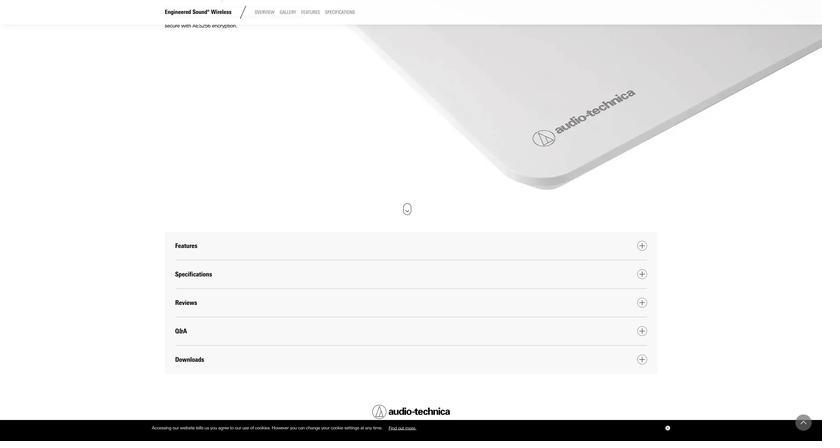 Task type: vqa. For each thing, say whether or not it's contained in the screenshot.
2nd our from right
yes



Task type: describe. For each thing, give the bounding box(es) containing it.
2 you from the left
[[290, 426, 297, 431]]

1 horizontal spatial your
[[321, 426, 330, 431]]

accessing
[[152, 426, 171, 431]]

1 you from the left
[[210, 426, 217, 431]]

however
[[272, 426, 289, 431]]

more.
[[405, 426, 416, 431]]

plus image for features
[[639, 243, 645, 249]]

safe
[[286, 14, 295, 20]]

aes256
[[192, 23, 211, 29]]

2 our from the left
[[235, 426, 241, 431]]

stay
[[165, 14, 175, 20]]

0 vertical spatial specifications
[[325, 9, 355, 15]]

of
[[250, 426, 254, 431]]

overview
[[255, 9, 275, 15]]

cross image
[[666, 428, 669, 430]]

downloads
[[175, 357, 204, 364]]

reviews
[[175, 299, 197, 307]]

cookie
[[331, 426, 343, 431]]

cookies.
[[255, 426, 271, 431]]

plus image for q&a
[[639, 329, 645, 335]]

remain
[[269, 14, 284, 20]]

wireless
[[211, 9, 231, 16]]

find out more.
[[389, 426, 416, 431]]

plus image for specifications
[[639, 272, 645, 278]]

that
[[199, 14, 208, 20]]

and
[[296, 14, 305, 20]]

engineered
[[165, 9, 191, 16]]

your inside stay confident that your communications will remain safe and secure with aes256 encryption.
[[209, 14, 219, 20]]

sound®
[[193, 9, 210, 16]]

0 horizontal spatial features
[[175, 242, 197, 250]]

any
[[365, 426, 372, 431]]

stay confident that your communications will remain safe and secure with aes256 encryption.
[[165, 14, 305, 29]]

plus image for downloads
[[639, 357, 645, 363]]

find
[[389, 426, 397, 431]]

store logo image
[[372, 406, 450, 420]]

out
[[398, 426, 404, 431]]



Task type: locate. For each thing, give the bounding box(es) containing it.
agree
[[218, 426, 229, 431]]

q&a
[[175, 328, 187, 336]]

1 vertical spatial your
[[321, 426, 330, 431]]

1 horizontal spatial features
[[301, 9, 320, 15]]

our left website
[[172, 426, 179, 431]]

0 horizontal spatial our
[[172, 426, 179, 431]]

use
[[242, 426, 249, 431]]

can
[[298, 426, 305, 431]]

settings
[[344, 426, 359, 431]]

you right us
[[210, 426, 217, 431]]

you
[[210, 426, 217, 431], [290, 426, 297, 431]]

1 our from the left
[[172, 426, 179, 431]]

specifications
[[325, 9, 355, 15], [175, 271, 212, 279]]

0 horizontal spatial specifications
[[175, 271, 212, 279]]

0 horizontal spatial you
[[210, 426, 217, 431]]

0 vertical spatial features
[[301, 9, 320, 15]]

2 plus image from the top
[[639, 272, 645, 278]]

with
[[181, 23, 191, 29]]

engineered sound® wireless
[[165, 9, 231, 16]]

1 vertical spatial features
[[175, 242, 197, 250]]

arrow up image
[[801, 421, 807, 426]]

confident
[[176, 14, 197, 20]]

1 horizontal spatial specifications
[[325, 9, 355, 15]]

your
[[209, 14, 219, 20], [321, 426, 330, 431]]

us
[[205, 426, 209, 431]]

accessing our website tells us you agree to our use of cookies. however you can change your cookie settings at any time.
[[152, 426, 384, 431]]

communications
[[220, 14, 258, 20]]

gallery
[[280, 9, 296, 15]]

0 horizontal spatial your
[[209, 14, 219, 20]]

divider line image
[[237, 6, 250, 19]]

1 horizontal spatial you
[[290, 426, 297, 431]]

your right that
[[209, 14, 219, 20]]

features
[[301, 9, 320, 15], [175, 242, 197, 250]]

1 horizontal spatial our
[[235, 426, 241, 431]]

change
[[306, 426, 320, 431]]

our right to
[[235, 426, 241, 431]]

to
[[230, 426, 234, 431]]

4 plus image from the top
[[639, 357, 645, 363]]

1 plus image from the top
[[639, 243, 645, 249]]

website
[[180, 426, 195, 431]]

our
[[172, 426, 179, 431], [235, 426, 241, 431]]

at
[[360, 426, 364, 431]]

you left can
[[290, 426, 297, 431]]

plus image
[[639, 300, 645, 306]]

time.
[[373, 426, 383, 431]]

plus image
[[639, 243, 645, 249], [639, 272, 645, 278], [639, 329, 645, 335], [639, 357, 645, 363]]

secure
[[165, 23, 180, 29]]

will
[[260, 14, 267, 20]]

1 vertical spatial specifications
[[175, 271, 212, 279]]

0 vertical spatial your
[[209, 14, 219, 20]]

tells
[[196, 426, 203, 431]]

encryption.
[[212, 23, 237, 29]]

your left cookie
[[321, 426, 330, 431]]

find out more. link
[[384, 424, 421, 434]]

3 plus image from the top
[[639, 329, 645, 335]]



